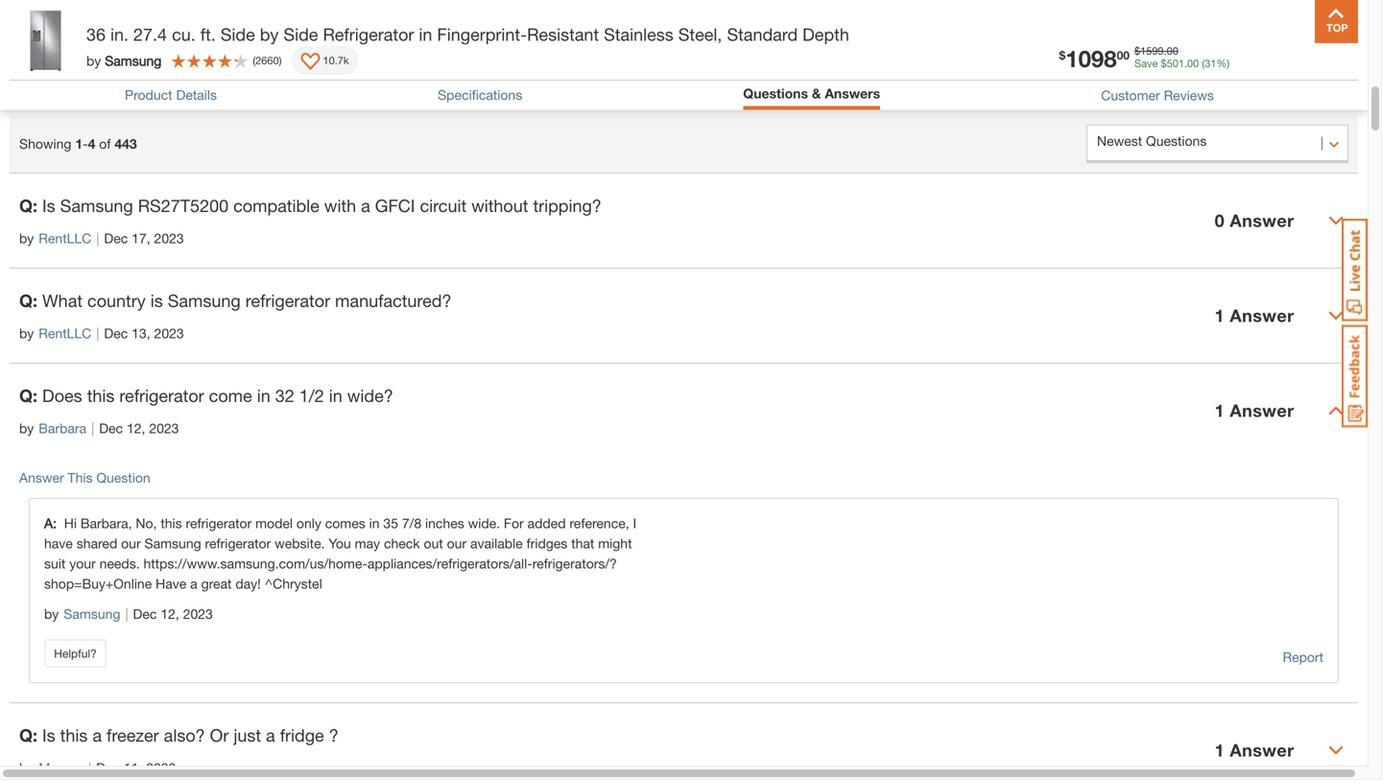 Task type: locate. For each thing, give the bounding box(es) containing it.
customer reviews
[[1102, 87, 1215, 103]]

443
[[19, 49, 77, 91], [115, 136, 137, 152]]

^chrystel
[[265, 576, 322, 592]]

13,
[[132, 326, 150, 341]]

1 vertical spatial caret image
[[1329, 308, 1344, 324]]

answers
[[825, 85, 881, 101]]

fridges
[[527, 536, 568, 552]]

0 vertical spatial question
[[1206, 61, 1281, 82]]

0
[[1215, 210, 1225, 231]]

samsung down shop=buy+online
[[64, 606, 120, 622]]

barbara,
[[81, 516, 132, 532]]

2023 down q: does this refrigerator come in 32 1/2 in wide?
[[149, 421, 179, 436]]

q: for q: is this a freezer also? or just a fridge ?
[[19, 726, 37, 746]]

2 vertical spatial 1 answer
[[1215, 740, 1295, 761]]

by for what country is samsung refrigerator manufactured?
[[19, 326, 34, 341]]

1 horizontal spatial (
[[1203, 57, 1205, 69]]

suit
[[44, 556, 66, 572]]

maryna
[[39, 761, 84, 776]]

1 is from the top
[[42, 195, 55, 216]]

1 vertical spatial 1 answer
[[1215, 400, 1295, 421]]

is for is this a freezer also? or just a fridge ?
[[42, 726, 55, 746]]

1 rentllc from the top
[[39, 230, 92, 246]]

in
[[419, 24, 433, 45], [257, 386, 271, 406], [329, 386, 343, 406], [369, 516, 380, 532]]

standard
[[727, 24, 798, 45]]

1 vertical spatial rentllc
[[39, 326, 92, 341]]

( left )
[[253, 54, 256, 67]]

12, down have
[[161, 606, 179, 622]]

36 in. 27.4 cu. ft. side by side refrigerator in fingerprint-resistant stainless steel, standard depth
[[86, 24, 850, 45]]

| right the maryna
[[88, 761, 91, 776]]

. left 31
[[1185, 57, 1188, 69]]

a left the "great"
[[190, 576, 198, 592]]

| for a
[[88, 761, 91, 776]]

this for a
[[60, 726, 88, 746]]

27.4
[[134, 24, 167, 45]]

may
[[355, 536, 380, 552]]

side right the 'ft.'
[[221, 24, 255, 45]]

12,
[[127, 421, 145, 436], [161, 606, 179, 622]]

443 right of
[[115, 136, 137, 152]]

q: up by maryna | dec 11, 2023
[[19, 726, 37, 746]]

( left %)
[[1203, 57, 1205, 69]]

0 horizontal spatial questions
[[86, 66, 165, 87]]

0 horizontal spatial question
[[96, 470, 150, 486]]

00
[[1167, 44, 1179, 57], [1117, 48, 1130, 62], [1188, 57, 1200, 69]]

q: left what
[[19, 290, 37, 311]]

2660
[[256, 54, 279, 67]]

2 rentllc from the top
[[39, 326, 92, 341]]

dec right barbara
[[99, 421, 123, 436]]

samsung down the no,
[[145, 536, 201, 552]]

Search Questions & Answers text field
[[304, 53, 948, 91]]

in left 35
[[369, 516, 380, 532]]

00 left save
[[1117, 48, 1130, 62]]

specifications button
[[438, 87, 523, 103], [438, 87, 523, 103]]

q: is this a freezer also? or just a fridge ?
[[19, 726, 339, 746]]

0 horizontal spatial (
[[253, 54, 256, 67]]

. up ask
[[1164, 44, 1167, 57]]

question up reviews
[[1206, 61, 1281, 82]]

1 rentllc button from the top
[[39, 229, 92, 249]]

question inside questions 'element'
[[96, 470, 150, 486]]

might
[[598, 536, 632, 552]]

https://www.samsung.com/us/home-
[[144, 556, 368, 572]]

manufactured?
[[335, 290, 452, 311]]

this
[[87, 386, 115, 406], [161, 516, 182, 532], [60, 726, 88, 746]]

2 our from the left
[[447, 536, 467, 552]]

2 1 answer from the top
[[1215, 400, 1295, 421]]

that
[[572, 536, 595, 552]]

00 right 1599
[[1167, 44, 1179, 57]]

0 horizontal spatial 12,
[[127, 421, 145, 436]]

3 q: from the top
[[19, 386, 37, 406]]

2023 for come
[[149, 421, 179, 436]]

available
[[471, 536, 523, 552]]

1 vertical spatial 443
[[115, 136, 137, 152]]

dec down have
[[133, 606, 157, 622]]

answer for does this refrigerator come in 32 1/2 in wide?
[[1231, 400, 1295, 421]]

q: left does
[[19, 386, 37, 406]]

this up by barbara | dec 12, 2023
[[87, 386, 115, 406]]

1 vertical spatial rentllc button
[[39, 324, 92, 344]]

questions & answers button
[[744, 85, 881, 105], [744, 85, 881, 101]]

depth
[[803, 24, 850, 45]]

a inside hi barbara,  no, this refrigerator model only comes in 35 7/8 inches wide.  for added reference, i have shared our samsung refrigerator website. you may check out our available fridges that might suit your needs.  https://www.samsung.com/us/home-appliances/refrigerators/all-refrigerators/? shop=buy+online  have a great day!  ^chrystel
[[190, 576, 198, 592]]

2 vertical spatial this
[[60, 726, 88, 746]]

caret image for without
[[1329, 213, 1344, 229]]

0 horizontal spatial 443
[[19, 49, 77, 91]]

0 vertical spatial 443
[[19, 49, 77, 91]]

1 vertical spatial question
[[96, 470, 150, 486]]

0 vertical spatial this
[[87, 386, 115, 406]]

1 horizontal spatial our
[[447, 536, 467, 552]]

.
[[1164, 44, 1167, 57], [1185, 57, 1188, 69]]

samsung down in.
[[105, 53, 162, 68]]

rentllc up what
[[39, 230, 92, 246]]

our up appliances/refrigerators/all- on the left bottom of page
[[447, 536, 467, 552]]

2 rentllc button from the top
[[39, 324, 92, 344]]

circuit
[[420, 195, 467, 216]]

wide?
[[347, 386, 393, 406]]

1
[[75, 136, 83, 152], [1215, 305, 1225, 326], [1215, 400, 1225, 421], [1215, 740, 1225, 761]]

in inside hi barbara,  no, this refrigerator model only comes in 35 7/8 inches wide.  for added reference, i have shared our samsung refrigerator website. you may check out our available fridges that might suit your needs.  https://www.samsung.com/us/home-appliances/refrigerators/all-refrigerators/? shop=buy+online  have a great day!  ^chrystel
[[369, 516, 380, 532]]

1 vertical spatial 12,
[[161, 606, 179, 622]]

is
[[42, 195, 55, 216], [42, 726, 55, 746]]

1 for is this a freezer also? or just a fridge ?
[[1215, 740, 1225, 761]]

1 vertical spatial is
[[42, 726, 55, 746]]

443 up showing
[[19, 49, 77, 91]]

00 left 31
[[1188, 57, 1200, 69]]

1 for what country is samsung refrigerator manufactured?
[[1215, 305, 1225, 326]]

barbara button
[[39, 419, 87, 439]]

questions up product
[[86, 66, 165, 87]]

2 q: from the top
[[19, 290, 37, 311]]

is up the maryna
[[42, 726, 55, 746]]

4 q: from the top
[[19, 726, 37, 746]]

by samsung
[[86, 53, 162, 68]]

0 vertical spatial rentllc button
[[39, 229, 92, 249]]

|
[[96, 230, 99, 246], [96, 326, 99, 341], [91, 421, 94, 436], [125, 606, 128, 622], [88, 761, 91, 776]]

dec left 17,
[[104, 230, 128, 246]]

reference,
[[570, 516, 630, 532]]

by barbara | dec 12, 2023
[[19, 421, 179, 436]]

questions left & on the right top of the page
[[744, 85, 809, 101]]

1 horizontal spatial side
[[284, 24, 318, 45]]

this for refrigerator
[[87, 386, 115, 406]]

by rentllc | dec 13, 2023
[[19, 326, 184, 341]]

tripping?
[[533, 195, 602, 216]]

a:
[[44, 516, 64, 532]]

2023 for freezer
[[146, 761, 176, 776]]

out
[[424, 536, 443, 552]]

q: what country is samsung refrigerator manufactured?
[[19, 290, 452, 311]]

for
[[504, 516, 524, 532]]

36
[[86, 24, 106, 45]]

inches
[[425, 516, 465, 532]]

1 side from the left
[[221, 24, 255, 45]]

dec for a
[[96, 761, 120, 776]]

by samsung | dec 12, 2023
[[44, 606, 213, 622]]

caret image
[[1329, 213, 1344, 229], [1329, 308, 1344, 324], [1329, 403, 1344, 419]]

1 vertical spatial this
[[161, 516, 182, 532]]

rentllc button up what
[[39, 229, 92, 249]]

1 caret image from the top
[[1329, 213, 1344, 229]]

0 vertical spatial is
[[42, 195, 55, 216]]

a right just
[[266, 726, 275, 746]]

caret image for wide?
[[1329, 403, 1344, 419]]

$ right save
[[1161, 57, 1167, 69]]

| left 17,
[[96, 230, 99, 246]]

0 vertical spatial 1 answer
[[1215, 305, 1295, 326]]

2 vertical spatial caret image
[[1329, 403, 1344, 419]]

question right the 'this'
[[96, 470, 150, 486]]

side
[[221, 24, 255, 45], [284, 24, 318, 45]]

0 horizontal spatial $
[[1060, 48, 1066, 62]]

product image image
[[14, 10, 77, 72]]

1 horizontal spatial 12,
[[161, 606, 179, 622]]

2023 right 13,
[[154, 326, 184, 341]]

rentllc button down what
[[39, 324, 92, 344]]

a
[[1192, 61, 1202, 82], [361, 195, 370, 216], [190, 576, 198, 592], [93, 726, 102, 746], [266, 726, 275, 746]]

2 is from the top
[[42, 726, 55, 746]]

no,
[[136, 516, 157, 532]]

rentllc button for what
[[39, 324, 92, 344]]

rentllc button
[[39, 229, 92, 249], [39, 324, 92, 344]]

q: down showing
[[19, 195, 37, 216]]

1 q: from the top
[[19, 195, 37, 216]]

4
[[88, 136, 95, 152]]

helpful?
[[54, 647, 97, 661]]

by rentllc | dec 17, 2023
[[19, 230, 184, 246]]

our up needs.
[[121, 536, 141, 552]]

is down showing
[[42, 195, 55, 216]]

rentllc for is
[[39, 230, 92, 246]]

question inside ask a question "button"
[[1206, 61, 1281, 82]]

side up display icon
[[284, 24, 318, 45]]

| right barbara
[[91, 421, 94, 436]]

-
[[83, 136, 88, 152]]

our
[[121, 536, 141, 552], [447, 536, 467, 552]]

0 horizontal spatial .
[[1164, 44, 1167, 57]]

&
[[812, 85, 822, 101]]

a left 31
[[1192, 61, 1202, 82]]

have
[[44, 536, 73, 552]]

refrigerator
[[323, 24, 414, 45]]

answer for is samsung rs27t5200 compatible with a gfci circuit without tripping?
[[1231, 210, 1295, 231]]

$ left save
[[1060, 48, 1066, 62]]

1 answer
[[1215, 305, 1295, 326], [1215, 400, 1295, 421], [1215, 740, 1295, 761]]

rentllc down what
[[39, 326, 92, 341]]

dec for is
[[104, 326, 128, 341]]

this right the no,
[[161, 516, 182, 532]]

| for refrigerator
[[91, 421, 94, 436]]

without
[[472, 195, 529, 216]]

questions
[[86, 66, 165, 87], [744, 85, 809, 101]]

2023 down the "great"
[[183, 606, 213, 622]]

2 horizontal spatial 00
[[1188, 57, 1200, 69]]

2023 right 11,
[[146, 761, 176, 776]]

$ left 501
[[1135, 44, 1141, 57]]

| down country
[[96, 326, 99, 341]]

0 horizontal spatial our
[[121, 536, 141, 552]]

question for ask a question
[[1206, 61, 1281, 82]]

this up the maryna
[[60, 726, 88, 746]]

your
[[69, 556, 96, 572]]

dec left 13,
[[104, 326, 128, 341]]

1 horizontal spatial 443
[[115, 136, 137, 152]]

0 horizontal spatial side
[[221, 24, 255, 45]]

save
[[1135, 57, 1159, 69]]

3 1 answer from the top
[[1215, 740, 1295, 761]]

2023 right 17,
[[154, 230, 184, 246]]

dec left 11,
[[96, 761, 120, 776]]

0 vertical spatial caret image
[[1329, 213, 1344, 229]]

0 vertical spatial 12,
[[127, 421, 145, 436]]

in left fingerprint-
[[419, 24, 433, 45]]

1 horizontal spatial question
[[1206, 61, 1281, 82]]

3 caret image from the top
[[1329, 403, 1344, 419]]

0 vertical spatial rentllc
[[39, 230, 92, 246]]

is
[[150, 290, 163, 311]]

12, up answer this question
[[127, 421, 145, 436]]



Task type: vqa. For each thing, say whether or not it's contained in the screenshot.
great
yes



Task type: describe. For each thing, give the bounding box(es) containing it.
rentllc button for is
[[39, 229, 92, 249]]

?
[[329, 726, 339, 746]]

wide.
[[468, 516, 500, 532]]

come
[[209, 386, 252, 406]]

questions inside 443 questions
[[86, 66, 165, 87]]

1 horizontal spatial questions
[[744, 85, 809, 101]]

1 our from the left
[[121, 536, 141, 552]]

a inside ask a question "button"
[[1192, 61, 1202, 82]]

showing
[[19, 136, 71, 152]]

maryna button
[[39, 759, 84, 779]]

dec for refrigerator
[[99, 421, 123, 436]]

)
[[279, 54, 282, 67]]

1 horizontal spatial .
[[1185, 57, 1188, 69]]

feedback link image
[[1343, 325, 1368, 428]]

showing 1 - 4 of 443
[[19, 136, 137, 152]]

needs.
[[99, 556, 140, 572]]

display image
[[301, 53, 320, 72]]

31
[[1205, 57, 1217, 69]]

q: does this refrigerator come in 32 1/2 in wide?
[[19, 386, 393, 406]]

barbara
[[39, 421, 87, 436]]

answer for is this a freezer also? or just a fridge ?
[[1231, 740, 1295, 761]]

answer this question
[[19, 470, 150, 486]]

2023 for samsung
[[154, 326, 184, 341]]

ask a question button
[[1087, 53, 1349, 91]]

0 horizontal spatial 00
[[1117, 48, 1130, 62]]

| right samsung button
[[125, 606, 128, 622]]

by for is samsung rs27t5200 compatible with a gfci circuit without tripping?
[[19, 230, 34, 246]]

12, for does this refrigerator come in 32 1/2 in wide?
[[127, 421, 145, 436]]

1 answer for wide?
[[1215, 400, 1295, 421]]

by maryna | dec 11, 2023
[[19, 761, 176, 776]]

this inside hi barbara,  no, this refrigerator model only comes in 35 7/8 inches wide.  for added reference, i have shared our samsung refrigerator website. you may check out our available fridges that might suit your needs.  https://www.samsung.com/us/home-appliances/refrigerators/all-refrigerators/? shop=buy+online  have a great day!  ^chrystel
[[161, 516, 182, 532]]

501
[[1167, 57, 1185, 69]]

details
[[176, 87, 217, 103]]

rs27t5200
[[138, 195, 229, 216]]

q: is samsung rs27t5200 compatible with a gfci circuit without tripping?
[[19, 195, 602, 216]]

q: for q: is samsung rs27t5200 compatible with a gfci circuit without tripping?
[[19, 195, 37, 216]]

1599
[[1141, 44, 1164, 57]]

by for hi barbara,  no, this refrigerator model only comes in 35 7/8 inches wide.  for added reference, i have shared our samsung refrigerator website. you may check out our available fridges that might suit your needs.  https://www.samsung.com/us/home-appliances/refrigerators/all-refrigerators/? shop=buy+online  have a great day!  ^chrystel
[[44, 606, 59, 622]]

only
[[297, 516, 322, 532]]

does
[[42, 386, 82, 406]]

i
[[633, 516, 637, 532]]

is for is samsung rs27t5200 compatible with a gfci circuit without tripping?
[[42, 195, 55, 216]]

1 1 answer from the top
[[1215, 305, 1295, 326]]

ft.
[[200, 24, 216, 45]]

what
[[42, 290, 83, 311]]

q: for q: does this refrigerator come in 32 1/2 in wide?
[[19, 386, 37, 406]]

( inside $ 1098 00 $ 1599 . 00 save $ 501 . 00 ( 31 %)
[[1203, 57, 1205, 69]]

1 horizontal spatial 00
[[1167, 44, 1179, 57]]

of
[[99, 136, 111, 152]]

this
[[68, 470, 93, 486]]

comes
[[325, 516, 366, 532]]

hi
[[64, 516, 77, 532]]

freezer
[[107, 726, 159, 746]]

shared
[[77, 536, 117, 552]]

fingerprint-
[[437, 24, 527, 45]]

11,
[[124, 761, 142, 776]]

added
[[528, 516, 566, 532]]

question for answer this question
[[96, 470, 150, 486]]

answer this question link
[[19, 470, 150, 486]]

| for is
[[96, 326, 99, 341]]

2 horizontal spatial $
[[1161, 57, 1167, 69]]

1/2
[[299, 386, 324, 406]]

q: for q: what country is samsung refrigerator manufactured?
[[19, 290, 37, 311]]

report button
[[1283, 647, 1324, 668]]

samsung button
[[64, 604, 120, 625]]

443 questions
[[19, 49, 165, 91]]

top button
[[1316, 0, 1359, 43]]

1098
[[1066, 44, 1117, 72]]

by for does this refrigerator come in 32 1/2 in wide?
[[19, 421, 34, 436]]

appliances/refrigerators/all-
[[368, 556, 533, 572]]

questions & answers
[[744, 85, 881, 101]]

in.
[[110, 24, 129, 45]]

35
[[384, 516, 399, 532]]

steel,
[[679, 24, 723, 45]]

in left 32
[[257, 386, 271, 406]]

a up by maryna | dec 11, 2023
[[93, 726, 102, 746]]

samsung up by rentllc | dec 17, 2023
[[60, 195, 133, 216]]

reviews
[[1164, 87, 1215, 103]]

cu.
[[172, 24, 196, 45]]

compatible
[[233, 195, 320, 216]]

report
[[1283, 650, 1324, 666]]

shop=buy+online
[[44, 576, 152, 592]]

or
[[210, 726, 229, 746]]

answer for what country is samsung refrigerator manufactured?
[[1231, 305, 1295, 326]]

2 side from the left
[[284, 24, 318, 45]]

day!
[[236, 576, 261, 592]]

rentllc for what
[[39, 326, 92, 341]]

refrigerators/?
[[533, 556, 617, 572]]

17,
[[132, 230, 150, 246]]

check
[[384, 536, 420, 552]]

1 horizontal spatial $
[[1135, 44, 1141, 57]]

samsung inside hi barbara,  no, this refrigerator model only comes in 35 7/8 inches wide.  for added reference, i have shared our samsung refrigerator website. you may check out our available fridges that might suit your needs.  https://www.samsung.com/us/home-appliances/refrigerators/all-refrigerators/? shop=buy+online  have a great day!  ^chrystel
[[145, 536, 201, 552]]

ask
[[1156, 61, 1187, 82]]

gfci
[[375, 195, 415, 216]]

samsung right the is
[[168, 290, 241, 311]]

( 2660 )
[[253, 54, 282, 67]]

1 for does this refrigerator come in 32 1/2 in wide?
[[1215, 400, 1225, 421]]

also?
[[164, 726, 205, 746]]

helpful? button
[[44, 640, 107, 668]]

have
[[156, 576, 187, 592]]

dec for rs27t5200
[[104, 230, 128, 246]]

| for rs27t5200
[[96, 230, 99, 246]]

10.7k button
[[291, 46, 359, 75]]

$ 1098 00 $ 1599 . 00 save $ 501 . 00 ( 31 %)
[[1060, 44, 1230, 72]]

great
[[201, 576, 232, 592]]

12, for hi barbara,  no, this refrigerator model only comes in 35 7/8 inches wide.  for added reference, i have shared our samsung refrigerator website. you may check out our available fridges that might suit your needs.  https://www.samsung.com/us/home-appliances/refrigerators/all-refrigerators/? shop=buy+online  have a great day!  ^chrystel
[[161, 606, 179, 622]]

just
[[234, 726, 261, 746]]

1 answer for fridge
[[1215, 740, 1295, 761]]

caret image
[[1329, 743, 1344, 759]]

questions element
[[10, 173, 1359, 781]]

a right with
[[361, 195, 370, 216]]

stainless
[[604, 24, 674, 45]]

in right 1/2
[[329, 386, 343, 406]]

with
[[324, 195, 356, 216]]

fridge
[[280, 726, 324, 746]]

0 answer
[[1215, 210, 1295, 231]]

by for is this a freezer also? or just a fridge ?
[[19, 761, 34, 776]]

live chat image
[[1343, 219, 1368, 322]]

customer
[[1102, 87, 1161, 103]]

specifications
[[438, 87, 523, 103]]

2 caret image from the top
[[1329, 308, 1344, 324]]

2023 for compatible
[[154, 230, 184, 246]]

website.
[[275, 536, 325, 552]]



